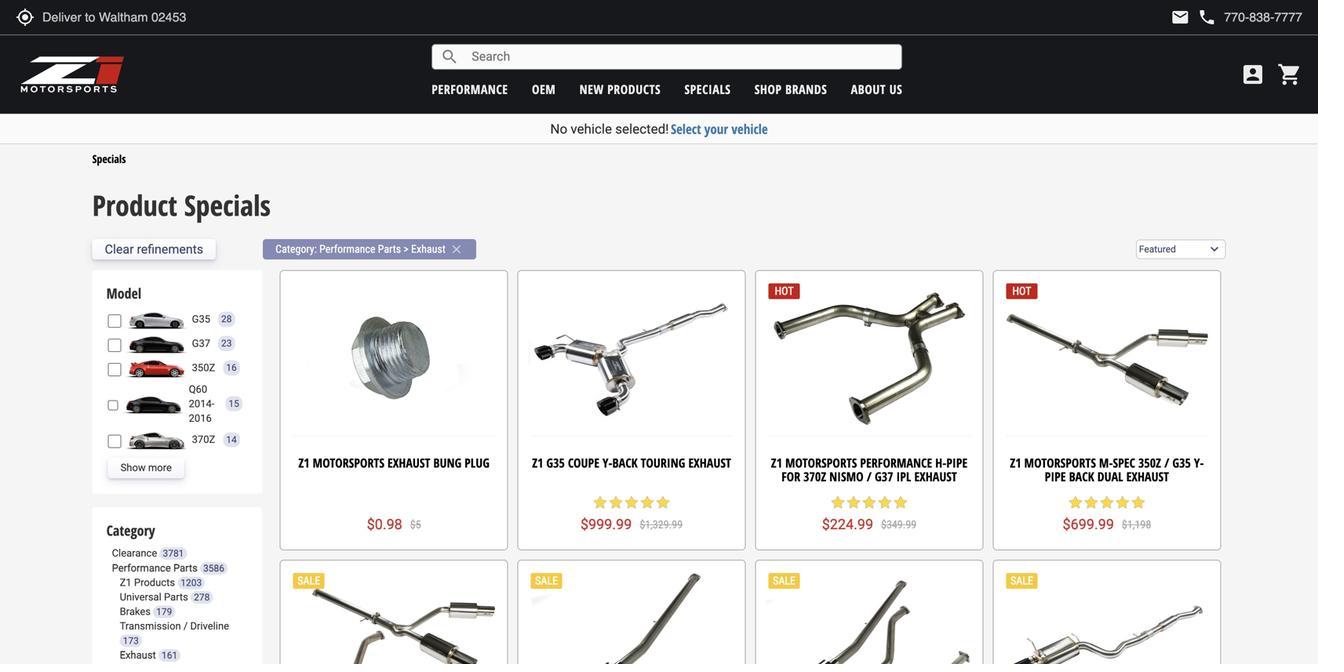 Task type: describe. For each thing, give the bounding box(es) containing it.
$0.98 $5
[[367, 517, 421, 533]]

14
[[226, 435, 237, 446]]

product specials
[[92, 186, 271, 224]]

select your vehicle link
[[671, 120, 768, 138]]

shop
[[755, 81, 782, 98]]

179
[[156, 607, 172, 618]]

$699.99
[[1063, 517, 1115, 533]]

16
[[226, 363, 237, 374]]

1 horizontal spatial specials
[[184, 186, 271, 224]]

15
[[229, 399, 239, 410]]

q60
[[189, 384, 207, 395]]

spec
[[1113, 455, 1136, 472]]

show more button
[[108, 458, 184, 479]]

star star star star star $999.99 $1,329.99
[[581, 495, 683, 533]]

28
[[221, 314, 232, 325]]

10 star from the left
[[893, 495, 909, 511]]

specials link
[[685, 81, 731, 98]]

performance link
[[432, 81, 508, 98]]

clear refinements
[[105, 242, 203, 257]]

performance inside z1 motorsports performance h-pipe for 370z nismo / g37 ipl exhaust
[[860, 455, 933, 472]]

ipl
[[897, 469, 912, 486]]

1 star from the left
[[593, 495, 608, 511]]

product
[[92, 186, 177, 224]]

exhaust left bung
[[388, 455, 430, 472]]

z1 g35 coupe y-back touring exhaust
[[532, 455, 731, 472]]

2016
[[189, 413, 212, 425]]

m-
[[1100, 455, 1113, 472]]

8 star from the left
[[862, 495, 877, 511]]

star star star star star $224.99 $349.99
[[822, 495, 917, 533]]

category: performance parts > exhaust close
[[276, 243, 464, 257]]

1 y- from the left
[[603, 455, 613, 472]]

plug
[[465, 455, 490, 472]]

1203
[[181, 578, 202, 589]]

close
[[450, 243, 464, 257]]

category
[[106, 522, 155, 541]]

your
[[705, 120, 729, 138]]

about us link
[[851, 81, 903, 98]]

>
[[404, 243, 409, 256]]

my_location
[[16, 8, 35, 27]]

23
[[221, 338, 232, 349]]

dual
[[1098, 469, 1124, 486]]

oem link
[[532, 81, 556, 98]]

about us
[[851, 81, 903, 98]]

category clearance 3781 performance parts 3586 z1 products 1203 universal parts 278 brakes 179 transmission / driveline 173 exhaust 161
[[106, 522, 229, 662]]

refinements
[[137, 242, 203, 257]]

phone
[[1198, 8, 1217, 27]]

performance inside 'category clearance 3781 performance parts 3586 z1 products 1203 universal parts 278 brakes 179 transmission / driveline 173 exhaust 161'
[[112, 563, 171, 574]]

nismo
[[830, 469, 864, 486]]

12 star from the left
[[1084, 495, 1100, 511]]

star star star star star $699.99 $1,198
[[1063, 495, 1152, 533]]

13 star from the left
[[1100, 495, 1115, 511]]

show
[[121, 462, 146, 474]]

shop brands link
[[755, 81, 827, 98]]

z1 motorsports performance h-pipe for 370z nismo / g37 ipl exhaust
[[771, 455, 968, 486]]

new products
[[580, 81, 661, 98]]

exhaust right touring
[[689, 455, 731, 472]]

clear refinements button
[[92, 239, 216, 260]]

2014-
[[189, 398, 215, 410]]

specials link
[[92, 151, 126, 166]]

new products link
[[580, 81, 661, 98]]

back inside z1 motorsports m-spec 350z / g35 y- pipe back dual exhaust
[[1069, 469, 1095, 486]]

0 vertical spatial 350z
[[192, 362, 215, 374]]

select
[[671, 120, 701, 138]]

370z inside z1 motorsports performance h-pipe for 370z nismo / g37 ipl exhaust
[[804, 469, 827, 486]]

y- inside z1 motorsports m-spec 350z / g35 y- pipe back dual exhaust
[[1195, 455, 1204, 472]]

about
[[851, 81, 886, 98]]

/ inside z1 motorsports performance h-pipe for 370z nismo / g37 ipl exhaust
[[867, 469, 872, 486]]

selected!
[[616, 121, 669, 137]]

products
[[608, 81, 661, 98]]

$1,198
[[1122, 519, 1152, 532]]

$1,329.99
[[640, 519, 683, 532]]

account_box
[[1241, 62, 1266, 87]]

products
[[134, 577, 175, 589]]

$0.98
[[367, 517, 402, 533]]

bung
[[434, 455, 462, 472]]

more
[[148, 462, 172, 474]]

z1 motorsports exhaust bung plug
[[299, 455, 490, 472]]

oem
[[532, 81, 556, 98]]

touring
[[641, 455, 686, 472]]

7 star from the left
[[846, 495, 862, 511]]

shopping_cart link
[[1274, 62, 1303, 87]]



Task type: locate. For each thing, give the bounding box(es) containing it.
show more
[[121, 462, 172, 474]]

15 star from the left
[[1131, 495, 1147, 511]]

1 horizontal spatial /
[[867, 469, 872, 486]]

11 star from the left
[[1068, 495, 1084, 511]]

motorsports left m-
[[1025, 455, 1096, 472]]

mail link
[[1171, 8, 1190, 27]]

370z down 2016
[[192, 434, 215, 446]]

/ inside 'category clearance 3781 performance parts 3586 z1 products 1203 universal parts 278 brakes 179 transmission / driveline 173 exhaust 161'
[[184, 621, 188, 633]]

5 star from the left
[[655, 495, 671, 511]]

0 horizontal spatial pipe
[[947, 455, 968, 472]]

1 horizontal spatial performance
[[320, 243, 376, 256]]

performance down 'clearance'
[[112, 563, 171, 574]]

g35 left coupe
[[547, 455, 565, 472]]

0 vertical spatial g37
[[192, 338, 210, 350]]

infiniti g35 coupe sedan v35 v36 skyline 2003 2004 2005 2006 2007 2008 3.5l vq35de revup rev up vq35hr z1 motorsports image
[[125, 309, 188, 330]]

exhaust inside 'category clearance 3781 performance parts 3586 z1 products 1203 universal parts 278 brakes 179 transmission / driveline 173 exhaust 161'
[[120, 650, 156, 662]]

/ right spec
[[1165, 455, 1170, 472]]

phone link
[[1198, 8, 1303, 27]]

pipe left m-
[[1045, 469, 1066, 486]]

0 horizontal spatial 370z
[[192, 434, 215, 446]]

2 motorsports from the left
[[786, 455, 857, 472]]

z1
[[299, 455, 310, 472], [532, 455, 544, 472], [771, 455, 783, 472], [1010, 455, 1022, 472], [120, 577, 132, 589]]

vehicle
[[732, 120, 768, 138], [571, 121, 612, 137]]

h-
[[936, 455, 947, 472]]

g35 inside z1 motorsports m-spec 350z / g35 y- pipe back dual exhaust
[[1173, 455, 1191, 472]]

g37 left the 23
[[192, 338, 210, 350]]

g35
[[192, 314, 210, 325], [547, 455, 565, 472], [1173, 455, 1191, 472]]

161
[[162, 651, 178, 662]]

exhaust
[[411, 243, 446, 256], [388, 455, 430, 472], [689, 455, 731, 472], [915, 469, 957, 486], [1127, 469, 1170, 486], [120, 650, 156, 662]]

1 vertical spatial parts
[[173, 563, 198, 574]]

1 horizontal spatial pipe
[[1045, 469, 1066, 486]]

370z
[[192, 434, 215, 446], [804, 469, 827, 486]]

model
[[106, 284, 141, 303]]

exhaust right >
[[411, 243, 446, 256]]

star
[[593, 495, 608, 511], [608, 495, 624, 511], [624, 495, 640, 511], [640, 495, 655, 511], [655, 495, 671, 511], [830, 495, 846, 511], [846, 495, 862, 511], [862, 495, 877, 511], [877, 495, 893, 511], [893, 495, 909, 511], [1068, 495, 1084, 511], [1084, 495, 1100, 511], [1100, 495, 1115, 511], [1115, 495, 1131, 511], [1131, 495, 1147, 511]]

specials
[[92, 151, 126, 166], [184, 186, 271, 224]]

3 motorsports from the left
[[1025, 455, 1096, 472]]

1 motorsports from the left
[[313, 455, 385, 472]]

g37 left ipl
[[875, 469, 894, 486]]

g37 inside z1 motorsports performance h-pipe for 370z nismo / g37 ipl exhaust
[[875, 469, 894, 486]]

infiniti g37 coupe sedan convertible v36 cv36 hv36 skyline 2008 2009 2010 2011 2012 2013 3.7l vq37vhr z1 motorsports image
[[125, 334, 188, 354]]

3781
[[163, 549, 184, 560]]

2 vertical spatial parts
[[164, 592, 188, 604]]

g35 right spec
[[1173, 455, 1191, 472]]

back left touring
[[613, 455, 638, 472]]

0 horizontal spatial specials
[[92, 151, 126, 166]]

q60 2014- 2016
[[189, 384, 215, 425]]

motorsports up $224.99
[[786, 455, 857, 472]]

/ left 'driveline'
[[184, 621, 188, 633]]

0 vertical spatial performance
[[320, 243, 376, 256]]

search
[[441, 47, 459, 66]]

no vehicle selected! select your vehicle
[[551, 120, 768, 138]]

1 horizontal spatial 350z
[[1139, 455, 1162, 472]]

/
[[1165, 455, 1170, 472], [867, 469, 872, 486], [184, 621, 188, 633]]

1 vertical spatial performance
[[860, 455, 933, 472]]

1 vertical spatial specials
[[184, 186, 271, 224]]

clearance
[[112, 548, 157, 560]]

parts inside 'category: performance parts > exhaust close'
[[378, 243, 401, 256]]

1 horizontal spatial y-
[[1195, 455, 1204, 472]]

0 horizontal spatial g35
[[192, 314, 210, 325]]

1 vertical spatial g37
[[875, 469, 894, 486]]

2 horizontal spatial motorsports
[[1025, 455, 1096, 472]]

0 horizontal spatial g37
[[192, 338, 210, 350]]

370z right for on the bottom of page
[[804, 469, 827, 486]]

parts
[[378, 243, 401, 256], [173, 563, 198, 574], [164, 592, 188, 604]]

14 star from the left
[[1115, 495, 1131, 511]]

None checkbox
[[108, 315, 121, 328], [108, 339, 121, 352], [108, 363, 121, 377], [108, 315, 121, 328], [108, 339, 121, 352], [108, 363, 121, 377]]

performance left h-
[[860, 455, 933, 472]]

z1 for z1 motorsports m-spec 350z / g35 y- pipe back dual exhaust
[[1010, 455, 1022, 472]]

2 horizontal spatial performance
[[860, 455, 933, 472]]

transmission
[[120, 621, 181, 633]]

performance right category:
[[320, 243, 376, 256]]

exhaust inside 'category: performance parts > exhaust close'
[[411, 243, 446, 256]]

4 star from the left
[[640, 495, 655, 511]]

specials up the refinements
[[184, 186, 271, 224]]

2 horizontal spatial /
[[1165, 455, 1170, 472]]

/ inside z1 motorsports m-spec 350z / g35 y- pipe back dual exhaust
[[1165, 455, 1170, 472]]

motorsports for exhaust
[[313, 455, 385, 472]]

/ right the nismo
[[867, 469, 872, 486]]

performance
[[320, 243, 376, 256], [860, 455, 933, 472], [112, 563, 171, 574]]

shop brands
[[755, 81, 827, 98]]

exhaust inside z1 motorsports performance h-pipe for 370z nismo / g37 ipl exhaust
[[915, 469, 957, 486]]

performance
[[432, 81, 508, 98]]

exhaust right dual
[[1127, 469, 1170, 486]]

0 horizontal spatial performance
[[112, 563, 171, 574]]

motorsports for performance
[[786, 455, 857, 472]]

0 horizontal spatial y-
[[603, 455, 613, 472]]

$224.99
[[822, 517, 874, 533]]

y- right coupe
[[603, 455, 613, 472]]

z1 inside z1 motorsports m-spec 350z / g35 y- pipe back dual exhaust
[[1010, 455, 1022, 472]]

350z up q60
[[192, 362, 215, 374]]

z1 for z1 g35 coupe y-back touring exhaust
[[532, 455, 544, 472]]

universal
[[120, 592, 162, 604]]

0 horizontal spatial /
[[184, 621, 188, 633]]

6 star from the left
[[830, 495, 846, 511]]

no
[[551, 121, 568, 137]]

exhaust down "173"
[[120, 650, 156, 662]]

nissan 350z z33 2003 2004 2005 2006 2007 2008 2009 vq35de 3.5l revup rev up vq35hr nismo z1 motorsports image
[[125, 358, 188, 379]]

2 horizontal spatial g35
[[1173, 455, 1191, 472]]

y-
[[603, 455, 613, 472], [1195, 455, 1204, 472]]

parts up 179
[[164, 592, 188, 604]]

specials up product
[[92, 151, 126, 166]]

0 vertical spatial parts
[[378, 243, 401, 256]]

new
[[580, 81, 604, 98]]

0 horizontal spatial vehicle
[[571, 121, 612, 137]]

1 horizontal spatial motorsports
[[786, 455, 857, 472]]

parts up 1203
[[173, 563, 198, 574]]

nissan 370z z34 2009 2010 2011 2012 2013 2014 2015 2016 2017 2018 2019 3.7l vq37vhr vhr nismo z1 motorsports image
[[125, 430, 188, 451]]

vehicle right no
[[571, 121, 612, 137]]

category:
[[276, 243, 317, 256]]

1 horizontal spatial g37
[[875, 469, 894, 486]]

motorsports for m-
[[1025, 455, 1096, 472]]

350z right spec
[[1139, 455, 1162, 472]]

1 horizontal spatial back
[[1069, 469, 1095, 486]]

clear
[[105, 242, 134, 257]]

z1 for z1 motorsports performance h-pipe for 370z nismo / g37 ipl exhaust
[[771, 455, 783, 472]]

specials
[[685, 81, 731, 98]]

pipe inside z1 motorsports m-spec 350z / g35 y- pipe back dual exhaust
[[1045, 469, 1066, 486]]

driveline
[[190, 621, 229, 633]]

None checkbox
[[108, 399, 118, 413], [108, 435, 121, 449], [108, 399, 118, 413], [108, 435, 121, 449]]

pipe right ipl
[[947, 455, 968, 472]]

parts left >
[[378, 243, 401, 256]]

1 horizontal spatial g35
[[547, 455, 565, 472]]

back
[[613, 455, 638, 472], [1069, 469, 1095, 486]]

g35 left the 28
[[192, 314, 210, 325]]

z1 motorsports m-spec 350z / g35 y- pipe back dual exhaust
[[1010, 455, 1204, 486]]

vehicle inside no vehicle selected! select your vehicle
[[571, 121, 612, 137]]

0 horizontal spatial back
[[613, 455, 638, 472]]

infiniti q60 coupe cv36 2014 2015 vq37vhr 3.7l z1 motorsports image
[[122, 394, 185, 415]]

motorsports up $0.98
[[313, 455, 385, 472]]

back left m-
[[1069, 469, 1095, 486]]

z1 inside z1 motorsports performance h-pipe for 370z nismo / g37 ipl exhaust
[[771, 455, 783, 472]]

$999.99
[[581, 517, 632, 533]]

pipe inside z1 motorsports performance h-pipe for 370z nismo / g37 ipl exhaust
[[947, 455, 968, 472]]

motorsports inside z1 motorsports m-spec 350z / g35 y- pipe back dual exhaust
[[1025, 455, 1096, 472]]

for
[[782, 469, 801, 486]]

exhaust right ipl
[[915, 469, 957, 486]]

0 horizontal spatial motorsports
[[313, 455, 385, 472]]

1 horizontal spatial vehicle
[[732, 120, 768, 138]]

$349.99
[[882, 519, 917, 532]]

mail
[[1171, 8, 1190, 27]]

pipe
[[947, 455, 968, 472], [1045, 469, 1066, 486]]

account_box link
[[1237, 62, 1270, 87]]

vehicle right your
[[732, 120, 768, 138]]

us
[[890, 81, 903, 98]]

coupe
[[568, 455, 600, 472]]

g37
[[192, 338, 210, 350], [875, 469, 894, 486]]

brakes
[[120, 606, 151, 618]]

performance inside 'category: performance parts > exhaust close'
[[320, 243, 376, 256]]

2 star from the left
[[608, 495, 624, 511]]

y- right spec
[[1195, 455, 1204, 472]]

shopping_cart
[[1278, 62, 1303, 87]]

mail phone
[[1171, 8, 1217, 27]]

1 vertical spatial 350z
[[1139, 455, 1162, 472]]

9 star from the left
[[877, 495, 893, 511]]

173
[[123, 636, 139, 647]]

0 vertical spatial specials
[[92, 151, 126, 166]]

1 vertical spatial 370z
[[804, 469, 827, 486]]

350z inside z1 motorsports m-spec 350z / g35 y- pipe back dual exhaust
[[1139, 455, 1162, 472]]

brands
[[786, 81, 827, 98]]

z1 inside 'category clearance 3781 performance parts 3586 z1 products 1203 universal parts 278 brakes 179 transmission / driveline 173 exhaust 161'
[[120, 577, 132, 589]]

z1 for z1 motorsports exhaust bung plug
[[299, 455, 310, 472]]

$5
[[410, 519, 421, 532]]

1 horizontal spatial 370z
[[804, 469, 827, 486]]

2 vertical spatial performance
[[112, 563, 171, 574]]

z1 motorsports logo image
[[20, 55, 125, 94]]

0 horizontal spatial 350z
[[192, 362, 215, 374]]

motorsports inside z1 motorsports performance h-pipe for 370z nismo / g37 ipl exhaust
[[786, 455, 857, 472]]

3 star from the left
[[624, 495, 640, 511]]

exhaust inside z1 motorsports m-spec 350z / g35 y- pipe back dual exhaust
[[1127, 469, 1170, 486]]

2 y- from the left
[[1195, 455, 1204, 472]]

278
[[194, 593, 210, 604]]

0 vertical spatial 370z
[[192, 434, 215, 446]]

Search search field
[[459, 45, 902, 69]]

3586
[[203, 563, 224, 574]]



Task type: vqa. For each thing, say whether or not it's contained in the screenshot.


